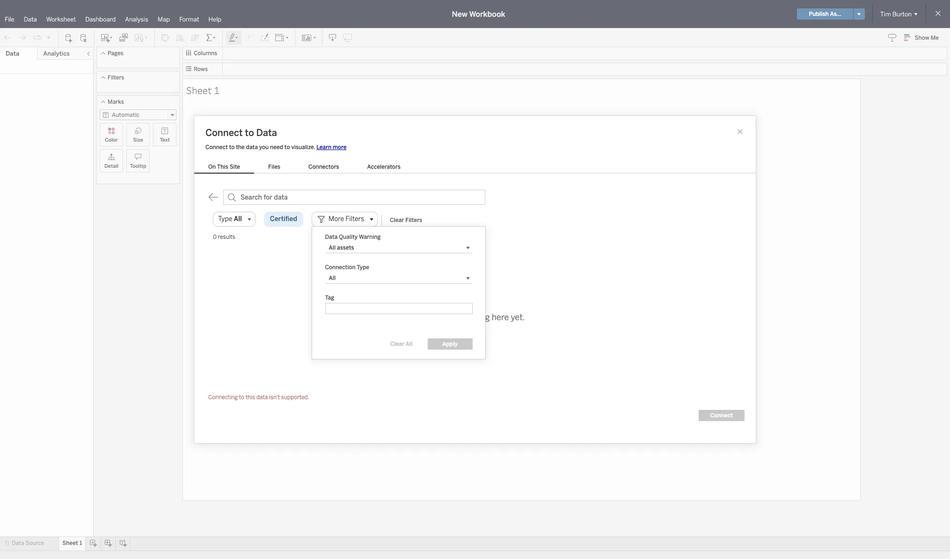 Task type: locate. For each thing, give the bounding box(es) containing it.
connect for connect to the data you need to visualize. learn more
[[206, 144, 228, 151]]

1 vertical spatial data
[[256, 395, 268, 401]]

detail
[[104, 163, 118, 169]]

tim
[[881, 11, 891, 18]]

connecting
[[208, 395, 238, 401]]

0 horizontal spatial sheet 1
[[62, 541, 82, 547]]

show labels image
[[245, 33, 254, 42]]

to left "this"
[[239, 395, 244, 401]]

0 vertical spatial clear
[[390, 217, 404, 224]]

size
[[133, 137, 143, 143]]

1 horizontal spatial sheet 1
[[186, 84, 220, 97]]

data right "this"
[[256, 395, 268, 401]]

data source
[[12, 541, 44, 547]]

2 horizontal spatial filters
[[406, 217, 422, 224]]

sheet down rows
[[186, 84, 212, 97]]

sheet right 'source'
[[62, 541, 78, 547]]

1 vertical spatial sheet
[[62, 541, 78, 547]]

tooltip
[[130, 163, 146, 169]]

new workbook
[[452, 10, 505, 18]]

dialog
[[317, 227, 481, 355]]

0 horizontal spatial filters
[[108, 74, 124, 81]]

isn't
[[269, 395, 280, 401]]

yet.
[[511, 313, 525, 323]]

accelerators
[[367, 164, 401, 170]]

collapse image
[[86, 51, 91, 57]]

format
[[179, 16, 199, 23]]

connection
[[325, 265, 356, 271]]

pages
[[108, 50, 123, 57]]

rows
[[194, 66, 208, 73]]

more filters button
[[312, 212, 378, 227]]

more filters
[[329, 215, 364, 223]]

pause auto updates image
[[79, 33, 88, 42]]

publish
[[809, 11, 829, 17]]

0 vertical spatial data
[[246, 144, 258, 151]]

swap rows and columns image
[[161, 33, 170, 42]]

files
[[268, 164, 280, 170]]

clear all
[[390, 341, 413, 348]]

sheet 1 right 'source'
[[62, 541, 82, 547]]

data inside alert
[[256, 395, 268, 401]]

supported.
[[281, 395, 309, 401]]

redo image
[[18, 33, 27, 42]]

this
[[217, 164, 228, 170]]

marks
[[108, 99, 124, 105]]

to
[[245, 127, 254, 139], [229, 144, 235, 151], [285, 144, 290, 151], [239, 395, 244, 401]]

to up connect to the data you need to visualize. learn more on the top left of page
[[245, 127, 254, 139]]

data quality warning
[[325, 234, 381, 241]]

worksheet
[[46, 16, 76, 23]]

help
[[209, 16, 221, 23]]

analysis
[[125, 16, 148, 23]]

totals image
[[206, 33, 217, 42]]

connect
[[206, 127, 243, 139], [206, 144, 228, 151], [711, 413, 733, 420]]

list box
[[194, 162, 415, 174]]

sheet 1
[[186, 84, 220, 97], [62, 541, 82, 547]]

1 horizontal spatial filters
[[346, 215, 364, 223]]

data right the
[[246, 144, 258, 151]]

connectors
[[309, 164, 339, 170]]

data left quality
[[325, 234, 338, 241]]

filters inside dropdown button
[[346, 215, 364, 223]]

show
[[915, 35, 930, 41]]

filters for clear filters
[[406, 217, 422, 224]]

replay animation image
[[33, 33, 42, 42], [46, 34, 52, 40]]

filters
[[108, 74, 124, 81], [346, 215, 364, 223], [406, 217, 422, 224]]

2 vertical spatial connect
[[711, 413, 733, 420]]

1
[[214, 84, 220, 97], [80, 541, 82, 547]]

more
[[333, 144, 347, 151]]

on this site
[[208, 164, 240, 170]]

sheet
[[186, 84, 212, 97], [62, 541, 78, 547]]

replay animation image right redo image
[[33, 33, 42, 42]]

0 vertical spatial sheet
[[186, 84, 212, 97]]

1 vertical spatial connect
[[206, 144, 228, 151]]

results
[[218, 234, 235, 241]]

data down undo icon
[[6, 50, 19, 57]]

sheet 1 down rows
[[186, 84, 220, 97]]

here
[[492, 313, 509, 323]]

data
[[24, 16, 37, 23], [6, 50, 19, 57], [256, 127, 277, 139], [325, 234, 338, 241], [12, 541, 24, 547]]

to for the
[[229, 144, 235, 151]]

is
[[452, 313, 459, 323]]

to left the
[[229, 144, 235, 151]]

tag
[[325, 295, 334, 302]]

file
[[5, 16, 14, 23]]

data inside dialog
[[325, 234, 338, 241]]

burton
[[893, 11, 912, 18]]

on
[[208, 164, 216, 170]]

all
[[406, 341, 413, 348]]

0 vertical spatial 1
[[214, 84, 220, 97]]

connect inside button
[[711, 413, 733, 420]]

data
[[246, 144, 258, 151], [256, 395, 268, 401]]

1 vertical spatial clear
[[390, 341, 405, 348]]

0 vertical spatial connect
[[206, 127, 243, 139]]

filters inside button
[[406, 217, 422, 224]]

replay animation image up the analytics
[[46, 34, 52, 40]]

1 down 'columns'
[[214, 84, 220, 97]]

1 horizontal spatial sheet
[[186, 84, 212, 97]]

list box containing on this site
[[194, 162, 415, 174]]

clear
[[390, 217, 404, 224], [390, 341, 405, 348]]

connect to the data you need to visualize. learn more
[[206, 144, 347, 151]]

1 right 'source'
[[80, 541, 82, 547]]

fit image
[[275, 33, 290, 42]]

dashboard
[[85, 16, 116, 23]]

connection type
[[325, 265, 369, 271]]

data for isn't
[[256, 395, 268, 401]]

workbook
[[469, 10, 505, 18]]

0 horizontal spatial 1
[[80, 541, 82, 547]]

connect for connect to data
[[206, 127, 243, 139]]

to inside alert
[[239, 395, 244, 401]]

clear filters
[[390, 217, 422, 224]]

clear sheet image
[[134, 33, 149, 42]]

more
[[329, 215, 344, 223]]

warning
[[359, 234, 381, 241]]

show me button
[[900, 30, 948, 45]]



Task type: describe. For each thing, give the bounding box(es) containing it.
undo image
[[3, 33, 12, 42]]

clear for clear filters
[[390, 217, 404, 224]]

format workbook image
[[260, 33, 269, 42]]

tim burton
[[881, 11, 912, 18]]

clear all button
[[383, 339, 420, 350]]

learn more link
[[317, 144, 347, 151]]

this
[[246, 395, 255, 401]]

apply
[[443, 341, 458, 348]]

dialog containing data quality warning
[[317, 227, 481, 355]]

publish as... button
[[798, 8, 853, 20]]

data up you
[[256, 127, 277, 139]]

connecting to this data isn't supported.
[[208, 395, 309, 401]]

1 vertical spatial sheet 1
[[62, 541, 82, 547]]

quality
[[339, 234, 358, 241]]

there
[[428, 313, 451, 323]]

0 vertical spatial sheet 1
[[186, 84, 220, 97]]

to use edit in desktop, save the workbook outside of personal space image
[[343, 33, 353, 42]]

clear filters button
[[386, 215, 427, 226]]

visualize.
[[291, 144, 315, 151]]

0
[[213, 234, 217, 241]]

new
[[452, 10, 468, 18]]

to right need
[[285, 144, 290, 151]]

me
[[931, 35, 939, 41]]

columns
[[194, 50, 217, 57]]

Tag text field
[[325, 303, 473, 315]]

0 horizontal spatial replay animation image
[[33, 33, 42, 42]]

1 vertical spatial 1
[[80, 541, 82, 547]]

map
[[158, 16, 170, 23]]

new worksheet image
[[100, 33, 113, 42]]

apply button
[[428, 339, 473, 350]]

learn
[[317, 144, 332, 151]]

sort descending image
[[191, 33, 200, 42]]

clear for clear all
[[390, 341, 405, 348]]

site
[[230, 164, 240, 170]]

connecting to this data isn't supported. alert
[[208, 391, 745, 405]]

source
[[26, 541, 44, 547]]

data guide image
[[888, 33, 897, 42]]

0 results
[[213, 234, 235, 241]]

download image
[[328, 33, 338, 42]]

text
[[160, 137, 170, 143]]

connect button
[[699, 411, 745, 422]]

certified button
[[264, 212, 303, 227]]

show me
[[915, 35, 939, 41]]

color
[[105, 137, 118, 143]]

1 horizontal spatial replay animation image
[[46, 34, 52, 40]]

0 horizontal spatial sheet
[[62, 541, 78, 547]]

connect to data
[[206, 127, 277, 139]]

certified
[[270, 215, 297, 223]]

sort ascending image
[[176, 33, 185, 42]]

show/hide cards image
[[302, 33, 317, 42]]

1 horizontal spatial 1
[[214, 84, 220, 97]]

connect for connect
[[711, 413, 733, 420]]

publish as...
[[809, 11, 842, 17]]

nothing
[[461, 313, 490, 323]]

filters for more filters
[[346, 215, 364, 223]]

new data source image
[[64, 33, 74, 42]]

type
[[357, 265, 369, 271]]

duplicate image
[[119, 33, 128, 42]]

the
[[236, 144, 245, 151]]

to for this
[[239, 395, 244, 401]]

you
[[259, 144, 269, 151]]

highlight image
[[228, 33, 239, 42]]

as...
[[830, 11, 842, 17]]

analytics
[[43, 50, 70, 57]]

there is nothing here yet.
[[428, 313, 525, 323]]

to for data
[[245, 127, 254, 139]]

need
[[270, 144, 283, 151]]

data for you
[[246, 144, 258, 151]]

data up redo image
[[24, 16, 37, 23]]

data left 'source'
[[12, 541, 24, 547]]



Task type: vqa. For each thing, say whether or not it's contained in the screenshot.
show me button
yes



